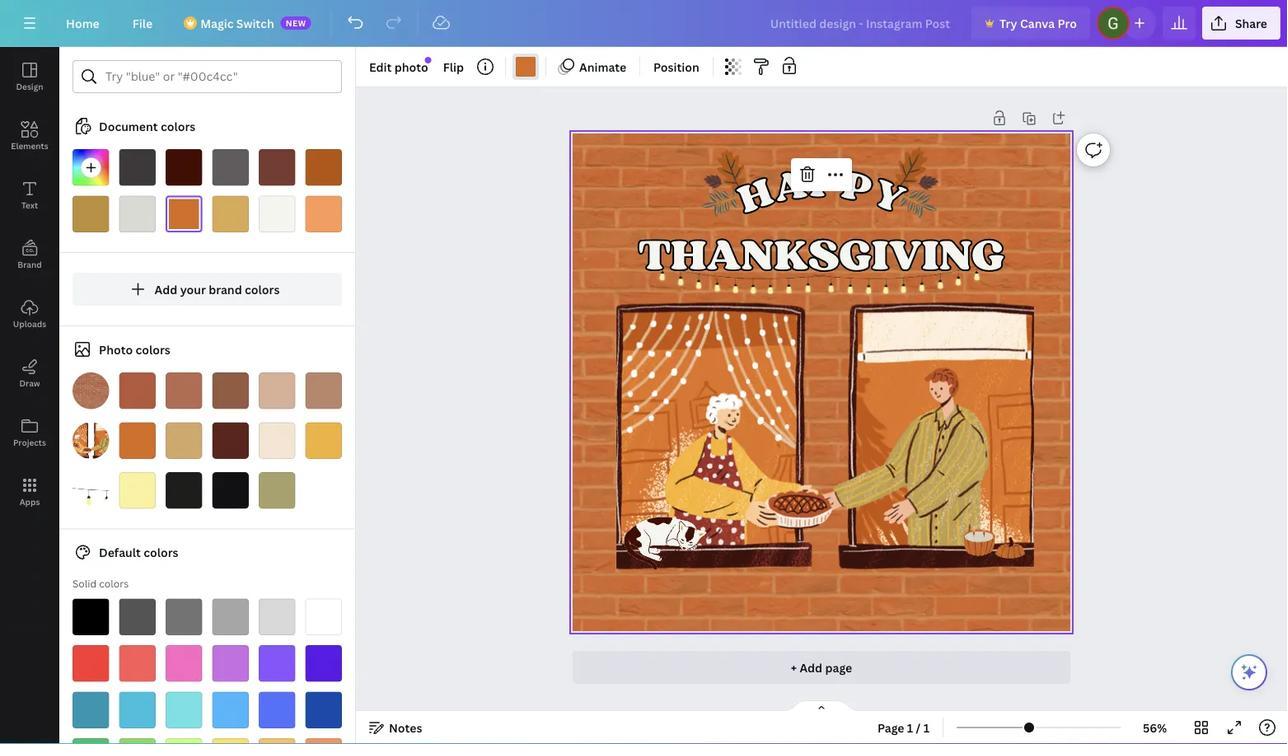 Task type: locate. For each thing, give the bounding box(es) containing it.
#db6a17 image
[[166, 196, 202, 232], [166, 196, 202, 232]]

add your brand colors
[[155, 281, 280, 297]]

peach #ffbd59 image
[[259, 739, 296, 744], [259, 739, 296, 744]]

gray #a6a6a6 image
[[212, 599, 249, 636]]

flip button
[[437, 54, 471, 80]]

#111114 image
[[212, 472, 249, 509]]

add right +
[[800, 660, 823, 676]]

colors right photo
[[136, 342, 170, 357]]

purple #8c52ff image
[[259, 645, 296, 682]]

projects
[[13, 437, 46, 448]]

colors right brand
[[245, 281, 280, 297]]

uploads button
[[0, 284, 59, 344]]

#b86a4f image
[[166, 373, 202, 409], [166, 373, 202, 409]]

file button
[[119, 7, 166, 40]]

#d5a666 image
[[166, 422, 202, 459], [166, 422, 202, 459]]

uploads
[[13, 318, 46, 329]]

colors right default
[[144, 545, 178, 561]]

photo colors
[[99, 342, 170, 357]]

elements button
[[0, 106, 59, 166]]

h
[[731, 167, 779, 223]]

#b95300 image
[[305, 149, 342, 186]]

new image
[[425, 57, 432, 63]]

pink #ff66c4 image
[[166, 645, 202, 682], [166, 645, 202, 682]]

orange #ff914d image
[[305, 739, 342, 744]]

#b95300 image
[[305, 149, 342, 186]]

#615c5d image
[[212, 149, 249, 186]]

white #ffffff image
[[305, 599, 342, 636]]

2 1 from the left
[[924, 720, 930, 736]]

p
[[810, 159, 839, 207], [839, 160, 876, 213]]

brand
[[18, 259, 42, 270]]

black #000000 image
[[73, 599, 109, 636], [73, 599, 109, 636]]

a
[[771, 159, 810, 212]]

#a8a169 image
[[259, 472, 296, 509], [259, 472, 296, 509]]

page 1 / 1
[[878, 720, 930, 736]]

animate
[[579, 59, 627, 75]]

colors for photo colors
[[136, 342, 170, 357]]

y
[[867, 168, 912, 223]]

1 horizontal spatial 1
[[924, 720, 930, 736]]

#f7e4d2 image
[[259, 422, 296, 459]]

#5f221b image
[[212, 422, 249, 459]]

0 horizontal spatial 1
[[907, 720, 914, 736]]

1 vertical spatial add
[[800, 660, 823, 676]]

#db6a17 image
[[516, 57, 536, 77], [516, 57, 536, 77], [119, 422, 156, 459], [119, 422, 156, 459]]

gray #a6a6a6 image
[[212, 599, 249, 636]]

#dca950 image
[[212, 196, 249, 232], [212, 196, 249, 232]]

cobalt blue #004aad image
[[305, 692, 342, 729], [305, 692, 342, 729]]

try canva pro button
[[972, 7, 1090, 40]]

elements
[[11, 140, 48, 151]]

royal blue #5271ff image
[[259, 692, 296, 729]]

#f5f5ef image
[[259, 196, 296, 232]]

turquoise blue #5ce1e6 image
[[166, 692, 202, 729], [166, 692, 202, 729]]

yellow #ffde59 image
[[212, 739, 249, 744]]

grass green #7ed957 image
[[119, 739, 156, 744]]

#bf8f36 image
[[73, 196, 109, 232]]

document colors
[[99, 118, 196, 134]]

royal blue #5271ff image
[[259, 692, 296, 729]]

photo
[[99, 342, 133, 357]]

1
[[907, 720, 914, 736], [924, 720, 930, 736]]

#f3b12f image
[[305, 422, 342, 459]]

purple #8c52ff image
[[259, 645, 296, 682]]

#450901 image
[[166, 149, 202, 186], [166, 149, 202, 186]]

coral red #ff5757 image
[[119, 645, 156, 682], [119, 645, 156, 682]]

colors inside add your brand colors "button"
[[245, 281, 280, 297]]

new
[[286, 17, 306, 28]]

56%
[[1143, 720, 1167, 736]]

aqua blue #0cc0df image
[[119, 692, 156, 729], [119, 692, 156, 729]]

default colors
[[99, 545, 178, 561]]

colors right solid
[[99, 577, 129, 591]]

edit photo
[[369, 59, 428, 75]]

Design title text field
[[757, 7, 965, 40]]

#ff9956 image
[[305, 196, 342, 232]]

add a new color image
[[73, 149, 109, 186], [73, 149, 109, 186]]

bright red #ff3131 image
[[73, 645, 109, 682], [73, 645, 109, 682]]

magenta #cb6ce6 image
[[212, 645, 249, 682]]

document
[[99, 118, 158, 134]]

notes button
[[363, 715, 429, 741]]

text button
[[0, 166, 59, 225]]

dark turquoise #0097b2 image
[[73, 692, 109, 729], [73, 692, 109, 729]]

switch
[[236, 15, 274, 31]]

default
[[99, 545, 141, 561]]

#985941 image
[[212, 373, 249, 409], [212, 373, 249, 409]]

1 horizontal spatial add
[[800, 660, 823, 676]]

#fbf199 image
[[119, 472, 156, 509], [119, 472, 156, 509]]

1 left /
[[907, 720, 914, 736]]

add left your
[[155, 281, 177, 297]]

add inside button
[[800, 660, 823, 676]]

#1d1d1a image
[[166, 472, 202, 509], [166, 472, 202, 509]]

0 horizontal spatial add
[[155, 281, 177, 297]]

thanksgiving
[[639, 228, 1005, 280], [639, 228, 1005, 280]]

lime #c1ff72 image
[[166, 739, 202, 744]]

Try "blue" or "#00c4cc" search field
[[106, 61, 331, 92]]

notes
[[389, 720, 422, 736]]

add
[[155, 281, 177, 297], [800, 660, 823, 676]]

#d9d9d3 image
[[119, 196, 156, 232], [119, 196, 156, 232]]

p left y
[[810, 159, 839, 207]]

#ba573b image
[[119, 373, 156, 409], [119, 373, 156, 409]]

page
[[826, 660, 853, 676]]

0 vertical spatial add
[[155, 281, 177, 297]]

show pages image
[[782, 700, 861, 713]]

design
[[16, 81, 43, 92]]

#f3b12f image
[[305, 422, 342, 459]]

colors for solid colors
[[99, 577, 129, 591]]

1 right /
[[924, 720, 930, 736]]

colors for document colors
[[161, 118, 196, 134]]

#dbb094 image
[[259, 373, 296, 409]]

light gray #d9d9d9 image
[[259, 599, 296, 636], [259, 599, 296, 636]]

colors
[[161, 118, 196, 134], [245, 281, 280, 297], [136, 342, 170, 357], [144, 545, 178, 561], [99, 577, 129, 591]]

a p p
[[771, 159, 876, 213]]

flip
[[443, 59, 464, 75]]

+ add page
[[791, 660, 853, 676]]

your
[[180, 281, 206, 297]]

brand
[[209, 281, 242, 297]]

violet #5e17eb image
[[305, 645, 342, 682]]

dark gray #545454 image
[[119, 599, 156, 636], [119, 599, 156, 636]]

apps
[[19, 496, 40, 507]]

edit
[[369, 59, 392, 75]]

position button
[[647, 54, 706, 80]]

gray #737373 image
[[166, 599, 202, 636], [166, 599, 202, 636]]

colors right document
[[161, 118, 196, 134]]

draw button
[[0, 344, 59, 403]]



Task type: vqa. For each thing, say whether or not it's contained in the screenshot.
ACHIEVE to the bottom
no



Task type: describe. For each thing, give the bounding box(es) containing it.
animate button
[[553, 54, 633, 80]]

photo
[[395, 59, 428, 75]]

56% button
[[1129, 715, 1182, 741]]

main menu bar
[[0, 0, 1288, 47]]

add your brand colors button
[[73, 273, 342, 306]]

yellow #ffde59 image
[[212, 739, 249, 744]]

design button
[[0, 47, 59, 106]]

green #00bf63 image
[[73, 739, 109, 744]]

+
[[791, 660, 797, 676]]

edit photo button
[[363, 54, 435, 80]]

canva
[[1020, 15, 1055, 31]]

try canva pro
[[1000, 15, 1077, 31]]

violet #5e17eb image
[[305, 645, 342, 682]]

#3e393a image
[[119, 149, 156, 186]]

solid
[[73, 577, 97, 591]]

/
[[916, 720, 921, 736]]

1 1 from the left
[[907, 720, 914, 736]]

green #00bf63 image
[[73, 739, 109, 744]]

#7a3930 image
[[259, 149, 296, 186]]

share
[[1236, 15, 1268, 31]]

lime #c1ff72 image
[[166, 739, 202, 744]]

#111114 image
[[212, 472, 249, 509]]

apps button
[[0, 462, 59, 522]]

light blue #38b6ff image
[[212, 692, 249, 729]]

file
[[133, 15, 153, 31]]

#bb8569 image
[[305, 373, 342, 409]]

white #ffffff image
[[305, 599, 342, 636]]

brand button
[[0, 225, 59, 284]]

#ff9956 image
[[305, 196, 342, 232]]

home
[[66, 15, 100, 31]]

#dbb094 image
[[259, 373, 296, 409]]

+ add page button
[[573, 651, 1071, 684]]

#5f221b image
[[212, 422, 249, 459]]

p right the a
[[839, 160, 876, 213]]

projects button
[[0, 403, 59, 462]]

magic switch
[[200, 15, 274, 31]]

orange #ff914d image
[[305, 739, 342, 744]]

#bb8569 image
[[305, 373, 342, 409]]

#f5f5ef image
[[259, 196, 296, 232]]

#bf8f36 image
[[73, 196, 109, 232]]

add inside "button"
[[155, 281, 177, 297]]

#3e393a image
[[119, 149, 156, 186]]

magenta #cb6ce6 image
[[212, 645, 249, 682]]

solid colors
[[73, 577, 129, 591]]

#615c5d image
[[212, 149, 249, 186]]

position
[[654, 59, 700, 75]]

share button
[[1203, 7, 1281, 40]]

#f7e4d2 image
[[259, 422, 296, 459]]

grass green #7ed957 image
[[119, 739, 156, 744]]

light blue #38b6ff image
[[212, 692, 249, 729]]

home link
[[53, 7, 113, 40]]

draw
[[19, 378, 40, 389]]

text
[[21, 199, 38, 211]]

pro
[[1058, 15, 1077, 31]]

page
[[878, 720, 905, 736]]

colors for default colors
[[144, 545, 178, 561]]

try
[[1000, 15, 1018, 31]]

canva assistant image
[[1240, 663, 1260, 683]]

#7a3930 image
[[259, 149, 296, 186]]

side panel tab list
[[0, 47, 59, 522]]

magic
[[200, 15, 234, 31]]



